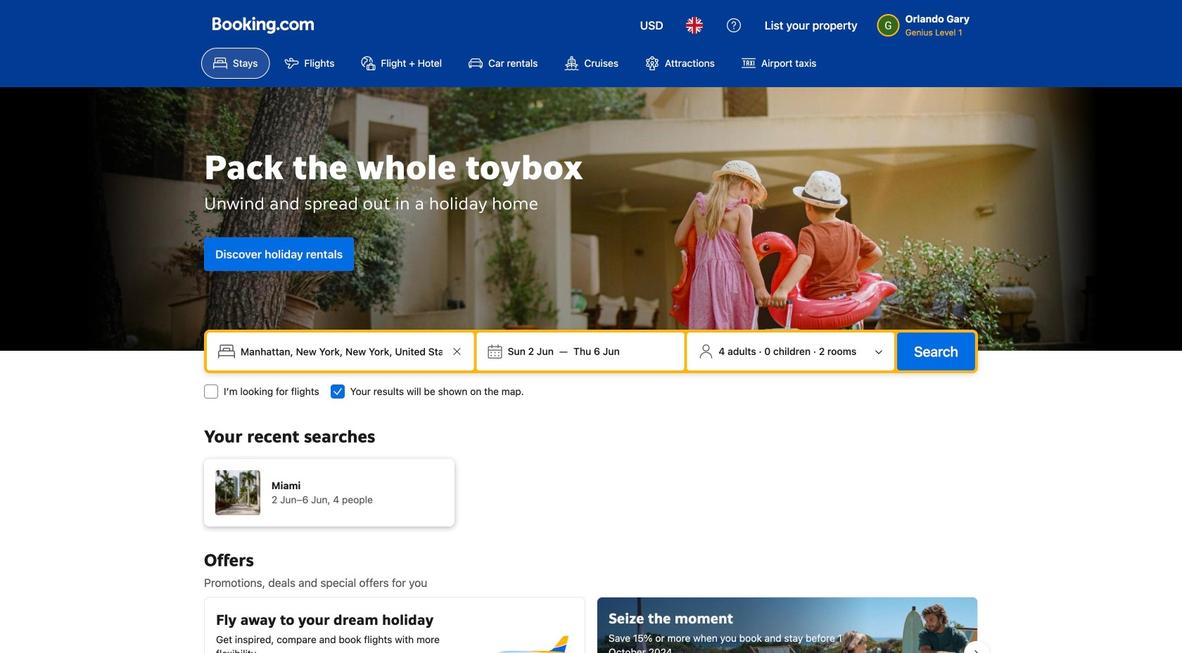 Task type: describe. For each thing, give the bounding box(es) containing it.
booking.com image
[[213, 17, 314, 34]]

two people chatting by the pool image
[[597, 598, 977, 654]]



Task type: locate. For each thing, give the bounding box(es) containing it.
region
[[193, 592, 989, 654]]

Where are you going? field
[[235, 339, 449, 364]]

fly away to your dream holiday image
[[486, 609, 573, 654]]



Task type: vqa. For each thing, say whether or not it's contained in the screenshot.
Fly away to your dream holiday IMAGE
yes



